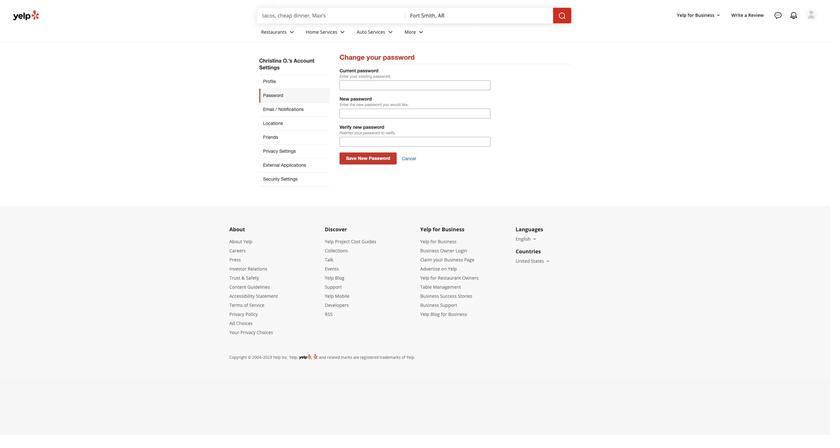 Task type: vqa. For each thing, say whether or not it's contained in the screenshot.
Stories
yes



Task type: locate. For each thing, give the bounding box(es) containing it.
password left you
[[365, 103, 382, 107]]

auto services
[[357, 29, 385, 35]]

0 horizontal spatial choices
[[236, 320, 253, 327]]

password up /
[[263, 93, 283, 98]]

enter
[[340, 74, 349, 79], [340, 103, 349, 107]]

settings
[[259, 64, 280, 70], [279, 149, 296, 154], [281, 177, 298, 182]]

0 vertical spatial new
[[356, 103, 364, 107]]

0 vertical spatial 16 chevron down v2 image
[[532, 237, 537, 242]]

2 vertical spatial settings
[[281, 177, 298, 182]]

None field
[[262, 12, 400, 19], [410, 12, 548, 19]]

1 vertical spatial about
[[229, 239, 242, 245]]

1 24 chevron down v2 image from the left
[[288, 28, 296, 36]]

24 chevron down v2 image inside home services link
[[339, 28, 346, 36]]

yelp for business business owner login claim your business page advertise on yelp yelp for restaurant owners table management business success stories business support yelp blog for business
[[420, 239, 479, 318]]

about yelp careers press investor relations trust & safety content guidelines accessibility statement terms of service privacy policy ad choices your privacy choices
[[229, 239, 278, 336]]

of
[[244, 302, 248, 308], [402, 355, 405, 360]]

support inside yelp project cost guides collections talk events yelp blog support yelp mobile developers rss
[[325, 284, 342, 290]]

password up existing
[[357, 68, 379, 73]]

page
[[464, 257, 475, 263]]

24 chevron down v2 image right more
[[417, 28, 425, 36]]

16 chevron down v2 image for languages
[[532, 237, 537, 242]]

events
[[325, 266, 339, 272]]

24 chevron down v2 image left the auto
[[339, 28, 346, 36]]

0 vertical spatial privacy
[[263, 149, 278, 154]]

settings inside privacy settings link
[[279, 149, 296, 154]]

new right verify
[[353, 124, 362, 130]]

for up yelp for business link
[[433, 226, 440, 233]]

blog up support link
[[335, 275, 344, 281]]

privacy down friends in the left top of the page
[[263, 149, 278, 154]]

24 chevron down v2 image right restaurants
[[288, 28, 296, 36]]

settings down 'applications'
[[281, 177, 298, 182]]

to
[[381, 131, 385, 135]]

about for about
[[229, 226, 245, 233]]

16 chevron down v2 image right states at the right bottom of page
[[545, 259, 551, 264]]

1 enter from the top
[[340, 74, 349, 79]]

press
[[229, 257, 241, 263]]

business categories element
[[256, 23, 817, 42]]

24 chevron down v2 image inside more 'link'
[[417, 28, 425, 36]]

services right the auto
[[368, 29, 385, 35]]

1 horizontal spatial blog
[[431, 311, 440, 318]]

enter left the
[[340, 103, 349, 107]]

collections
[[325, 248, 348, 254]]

verify.
[[386, 131, 396, 135]]

16 chevron down v2 image
[[532, 237, 537, 242], [545, 259, 551, 264]]

0 horizontal spatial 24 chevron down v2 image
[[288, 28, 296, 36]]

yelp for business inside "button"
[[677, 12, 715, 18]]

0 vertical spatial settings
[[259, 64, 280, 70]]

1 vertical spatial new
[[353, 124, 362, 130]]

copyright
[[229, 355, 247, 360]]

Current password password field
[[340, 81, 491, 90]]

and related marks are registered trademarks of yelp.
[[318, 355, 415, 360]]

restaurants link
[[256, 23, 301, 42]]

trademarks
[[380, 355, 401, 360]]

password down "to"
[[369, 156, 390, 161]]

careers link
[[229, 248, 246, 254]]

0 horizontal spatial none field
[[262, 12, 400, 19]]

about up about yelp 'link'
[[229, 226, 245, 233]]

about for about yelp careers press investor relations trust & safety content guidelines accessibility statement terms of service privacy policy ad choices your privacy choices
[[229, 239, 242, 245]]

0 vertical spatial blog
[[335, 275, 344, 281]]

business left 16 chevron down v2 icon
[[695, 12, 715, 18]]

christina
[[259, 57, 282, 64]]

choices down policy
[[257, 330, 273, 336]]

existing
[[359, 74, 372, 79]]

2 24 chevron down v2 image from the left
[[417, 28, 425, 36]]

2 enter from the top
[[340, 103, 349, 107]]

privacy settings
[[263, 149, 296, 154]]

blog down business support link
[[431, 311, 440, 318]]

terms of service link
[[229, 302, 264, 308]]

0 horizontal spatial support
[[325, 284, 342, 290]]

friends
[[263, 135, 278, 140]]

New password password field
[[340, 109, 491, 119]]

yelp project cost guides link
[[325, 239, 376, 245]]

1 none field from the left
[[262, 12, 400, 19]]

save
[[346, 156, 357, 161]]

0 vertical spatial support
[[325, 284, 342, 290]]

change
[[340, 53, 365, 61]]

1 horizontal spatial 16 chevron down v2 image
[[545, 259, 551, 264]]

1 horizontal spatial of
[[402, 355, 405, 360]]

choices
[[236, 320, 253, 327], [257, 330, 273, 336]]

1 horizontal spatial 24 chevron down v2 image
[[417, 28, 425, 36]]

None search field
[[257, 8, 573, 23]]

about yelp link
[[229, 239, 252, 245]]

1 vertical spatial password
[[369, 156, 390, 161]]

enter inside new password enter the new password you would like.
[[340, 103, 349, 107]]

new right save
[[358, 156, 368, 161]]

yelp project cost guides collections talk events yelp blog support yelp mobile developers rss
[[325, 239, 376, 318]]

1 about from the top
[[229, 226, 245, 233]]

claim
[[420, 257, 432, 263]]

1 vertical spatial privacy
[[229, 311, 244, 318]]

1 vertical spatial of
[[402, 355, 405, 360]]

privacy policy link
[[229, 311, 258, 318]]

services right home
[[320, 29, 337, 35]]

yelp blog link
[[325, 275, 344, 281]]

16 chevron down v2 image inside english "popup button"
[[532, 237, 537, 242]]

16 chevron down v2 image inside "united states" popup button
[[545, 259, 551, 264]]

2 about from the top
[[229, 239, 242, 245]]

password up password.
[[383, 53, 415, 61]]

new inside verify new password reenter your password to verify.
[[353, 124, 362, 130]]

collections link
[[325, 248, 348, 254]]

1 vertical spatial enter
[[340, 103, 349, 107]]

languages
[[516, 226, 543, 233]]

ad
[[229, 320, 235, 327]]

1 vertical spatial settings
[[279, 149, 296, 154]]

0 vertical spatial new
[[340, 96, 349, 102]]

settings down christina
[[259, 64, 280, 70]]

business up yelp blog for business link
[[420, 302, 439, 308]]

0 horizontal spatial new
[[340, 96, 349, 102]]

cancel
[[402, 156, 416, 161]]

password.
[[373, 74, 391, 79]]

support inside "yelp for business business owner login claim your business page advertise on yelp yelp for restaurant owners table management business success stories business support yelp blog for business"
[[440, 302, 457, 308]]

24 chevron down v2 image inside restaurants "link"
[[288, 28, 296, 36]]

for down advertise
[[431, 275, 437, 281]]

settings up external applications
[[279, 149, 296, 154]]

content guidelines link
[[229, 284, 270, 290]]

enter for current
[[340, 74, 349, 79]]

advertise
[[420, 266, 440, 272]]

1 vertical spatial choices
[[257, 330, 273, 336]]

business up claim
[[420, 248, 439, 254]]

change your password
[[340, 53, 415, 61]]

24 chevron down v2 image for restaurants
[[288, 28, 296, 36]]

new right the
[[356, 103, 364, 107]]

your
[[229, 330, 239, 336]]

locations
[[263, 121, 283, 126]]

about up 'careers' link
[[229, 239, 242, 245]]

1 vertical spatial support
[[440, 302, 457, 308]]

for inside "button"
[[688, 12, 694, 18]]

1 horizontal spatial password
[[369, 156, 390, 161]]

1 vertical spatial blog
[[431, 311, 440, 318]]

0 vertical spatial about
[[229, 226, 245, 233]]

16 chevron down v2 image down languages
[[532, 237, 537, 242]]

settings inside the security settings "link"
[[281, 177, 298, 182]]

registered
[[360, 355, 379, 360]]

more
[[405, 29, 416, 35]]

accessibility
[[229, 293, 255, 299]]

1 horizontal spatial support
[[440, 302, 457, 308]]

the
[[350, 103, 355, 107]]

16 chevron down v2 image
[[716, 13, 721, 18]]

2 24 chevron down v2 image from the left
[[339, 28, 346, 36]]

guidelines
[[248, 284, 270, 290]]

yelp for business left 16 chevron down v2 icon
[[677, 12, 715, 18]]

1 24 chevron down v2 image from the left
[[387, 28, 394, 36]]

auto
[[357, 29, 367, 35]]

stories
[[458, 293, 472, 299]]

1 services from the left
[[320, 29, 337, 35]]

0 vertical spatial password
[[263, 93, 283, 98]]

password link
[[259, 89, 330, 103]]

claim your business page link
[[420, 257, 475, 263]]

blog inside "yelp for business business owner login claim your business page advertise on yelp yelp for restaurant owners table management business success stories business support yelp blog for business"
[[431, 311, 440, 318]]

reenter
[[340, 131, 353, 135]]

support down "yelp blog" link
[[325, 284, 342, 290]]

16 chevron down v2 image for countries
[[545, 259, 551, 264]]

password up "to"
[[363, 124, 384, 130]]

1 vertical spatial yelp for business
[[420, 226, 465, 233]]

services
[[320, 29, 337, 35], [368, 29, 385, 35]]

0 horizontal spatial 24 chevron down v2 image
[[387, 28, 394, 36]]

1 vertical spatial 16 chevron down v2 image
[[545, 259, 551, 264]]

0 vertical spatial of
[[244, 302, 248, 308]]

talk
[[325, 257, 333, 263]]

2 services from the left
[[368, 29, 385, 35]]

24 chevron down v2 image
[[288, 28, 296, 36], [339, 28, 346, 36]]

marks
[[341, 355, 352, 360]]

24 chevron down v2 image for more
[[417, 28, 425, 36]]

search image
[[558, 12, 566, 20]]

about inside the about yelp careers press investor relations trust & safety content guidelines accessibility statement terms of service privacy policy ad choices your privacy choices
[[229, 239, 242, 245]]

services inside auto services link
[[368, 29, 385, 35]]

support down success
[[440, 302, 457, 308]]

password left "to"
[[363, 131, 380, 135]]

inc.
[[282, 355, 288, 360]]

1 horizontal spatial none field
[[410, 12, 548, 19]]

none field "find"
[[262, 12, 400, 19]]

password inside save new password button
[[369, 156, 390, 161]]

about
[[229, 226, 245, 233], [229, 239, 242, 245]]

choices down privacy policy link
[[236, 320, 253, 327]]

password
[[383, 53, 415, 61], [357, 68, 379, 73], [351, 96, 372, 102], [365, 103, 382, 107], [363, 124, 384, 130], [363, 131, 380, 135]]

owners
[[462, 275, 479, 281]]

0 horizontal spatial of
[[244, 302, 248, 308]]

united
[[516, 258, 530, 264]]

terms
[[229, 302, 243, 308]]

privacy down ad choices link
[[241, 330, 256, 336]]

0 horizontal spatial blog
[[335, 275, 344, 281]]

your
[[367, 53, 381, 61], [350, 74, 358, 79], [354, 131, 362, 135], [433, 257, 443, 263]]

new inside button
[[358, 156, 368, 161]]

business down stories
[[448, 311, 467, 318]]

0 horizontal spatial password
[[263, 93, 283, 98]]

new up verify
[[340, 96, 349, 102]]

for left 16 chevron down v2 icon
[[688, 12, 694, 18]]

0 vertical spatial yelp for business
[[677, 12, 715, 18]]

1 vertical spatial new
[[358, 156, 368, 161]]

investor
[[229, 266, 247, 272]]

24 chevron down v2 image
[[387, 28, 394, 36], [417, 28, 425, 36]]

0 vertical spatial choices
[[236, 320, 253, 327]]

yelp for business up yelp for business link
[[420, 226, 465, 233]]

write a review link
[[729, 9, 767, 21]]

24 chevron down v2 image for home services
[[339, 28, 346, 36]]

0 vertical spatial enter
[[340, 74, 349, 79]]

of left yelp.
[[402, 355, 405, 360]]

services inside home services link
[[320, 29, 337, 35]]

Verify new password password field
[[340, 137, 491, 147]]

enter inside current password enter your existing password.
[[340, 74, 349, 79]]

1 horizontal spatial services
[[368, 29, 385, 35]]

1 horizontal spatial yelp for business
[[677, 12, 715, 18]]

of up privacy policy link
[[244, 302, 248, 308]]

password up the
[[351, 96, 372, 102]]

privacy down terms
[[229, 311, 244, 318]]

24 chevron down v2 image inside auto services link
[[387, 28, 394, 36]]

review
[[748, 12, 764, 18]]

24 chevron down v2 image right auto services
[[387, 28, 394, 36]]

external
[[263, 163, 280, 168]]

1 horizontal spatial new
[[358, 156, 368, 161]]

united states
[[516, 258, 544, 264]]

0 horizontal spatial yelp for business
[[420, 226, 465, 233]]

your right "reenter"
[[354, 131, 362, 135]]

statement
[[256, 293, 278, 299]]

1 horizontal spatial 24 chevron down v2 image
[[339, 28, 346, 36]]

new password enter the new password you would like.
[[340, 96, 409, 107]]

2 none field from the left
[[410, 12, 548, 19]]

on
[[441, 266, 447, 272]]

0 horizontal spatial services
[[320, 29, 337, 35]]

0 horizontal spatial 16 chevron down v2 image
[[532, 237, 537, 242]]

,
[[311, 355, 313, 360]]

your up advertise on yelp link
[[433, 257, 443, 263]]

new
[[340, 96, 349, 102], [358, 156, 368, 161]]

enter for new
[[340, 103, 349, 107]]

enter down current
[[340, 74, 349, 79]]

project
[[335, 239, 350, 245]]

your down current
[[350, 74, 358, 79]]



Task type: describe. For each thing, give the bounding box(es) containing it.
user actions element
[[672, 8, 826, 48]]

success
[[440, 293, 457, 299]]

yelp logo image
[[299, 354, 311, 360]]

service
[[249, 302, 264, 308]]

discover
[[325, 226, 347, 233]]

business inside "button"
[[695, 12, 715, 18]]

your up current password enter your existing password.
[[367, 53, 381, 61]]

email / notifications link
[[259, 103, 330, 117]]

business down the owner
[[444, 257, 463, 263]]

blog inside yelp project cost guides collections talk events yelp blog support yelp mobile developers rss
[[335, 275, 344, 281]]

auto services link
[[352, 23, 400, 42]]

yelp for restaurant owners link
[[420, 275, 479, 281]]

verify
[[340, 124, 352, 130]]

english
[[516, 236, 531, 242]]

owner
[[440, 248, 454, 254]]

yelp blog for business link
[[420, 311, 467, 318]]

mobile
[[335, 293, 350, 299]]

save new password
[[346, 156, 390, 161]]

states
[[531, 258, 544, 264]]

like.
[[402, 103, 409, 107]]

services for auto services
[[368, 29, 385, 35]]

trust & safety link
[[229, 275, 259, 281]]

safety
[[246, 275, 259, 281]]

and
[[319, 355, 326, 360]]

united states button
[[516, 258, 551, 264]]

settings inside christina o.'s account settings
[[259, 64, 280, 70]]

careers
[[229, 248, 246, 254]]

your privacy choices link
[[229, 330, 273, 336]]

messages image
[[774, 12, 782, 19]]

write
[[732, 12, 743, 18]]

&
[[242, 275, 245, 281]]

friends link
[[259, 131, 330, 144]]

policy
[[246, 311, 258, 318]]

events link
[[325, 266, 339, 272]]

Near text field
[[410, 12, 548, 19]]

would
[[390, 103, 401, 107]]

save new password button
[[340, 153, 397, 165]]

english button
[[516, 236, 537, 242]]

your inside "yelp for business business owner login claim your business page advertise on yelp yelp for restaurant owners table management business success stories business support yelp blog for business"
[[433, 257, 443, 263]]

rss
[[325, 311, 333, 318]]

settings for privacy
[[279, 149, 296, 154]]

©
[[248, 355, 251, 360]]

security
[[263, 177, 280, 182]]

yelp burst image
[[313, 354, 318, 360]]

profile link
[[259, 75, 330, 89]]

2 vertical spatial privacy
[[241, 330, 256, 336]]

o.'s
[[283, 57, 292, 64]]

developers link
[[325, 302, 349, 308]]

of inside the about yelp careers press investor relations trust & safety content guidelines accessibility statement terms of service privacy policy ad choices your privacy choices
[[244, 302, 248, 308]]

your inside verify new password reenter your password to verify.
[[354, 131, 362, 135]]

password inside current password enter your existing password.
[[357, 68, 379, 73]]

external applications link
[[259, 158, 330, 172]]

notifications
[[278, 107, 304, 112]]

current password enter your existing password.
[[340, 68, 391, 79]]

24 chevron down v2 image for auto services
[[387, 28, 394, 36]]

trust
[[229, 275, 240, 281]]

business up yelp for business link
[[442, 226, 465, 233]]

locations link
[[259, 117, 330, 131]]

business up the owner
[[438, 239, 457, 245]]

accessibility statement link
[[229, 293, 278, 299]]

yelp inside "button"
[[677, 12, 687, 18]]

talk link
[[325, 257, 333, 263]]

cancel link
[[402, 156, 416, 162]]

yelp mobile link
[[325, 293, 350, 299]]

relations
[[248, 266, 267, 272]]

yelp.
[[406, 355, 415, 360]]

your inside current password enter your existing password.
[[350, 74, 358, 79]]

christina o.'s account settings
[[259, 57, 314, 70]]

support link
[[325, 284, 342, 290]]

for up business owner login link
[[431, 239, 437, 245]]

services for home services
[[320, 29, 337, 35]]

content
[[229, 284, 246, 290]]

email / notifications
[[263, 107, 304, 112]]

home services
[[306, 29, 337, 35]]

table
[[420, 284, 432, 290]]

business down table
[[420, 293, 439, 299]]

notifications image
[[790, 12, 798, 19]]

Find text field
[[262, 12, 400, 19]]

yelp inside the about yelp careers press investor relations trust & safety content guidelines accessibility statement terms of service privacy policy ad choices your privacy choices
[[243, 239, 252, 245]]

email
[[263, 107, 274, 112]]

none field near
[[410, 12, 548, 19]]

copyright © 2004–2023 yelp inc. yelp,
[[229, 355, 298, 360]]

write a review
[[732, 12, 764, 18]]

for down business support link
[[441, 311, 447, 318]]

settings for security
[[281, 177, 298, 182]]

restaurant
[[438, 275, 461, 281]]

verify new password reenter your password to verify.
[[340, 124, 396, 135]]

1 horizontal spatial choices
[[257, 330, 273, 336]]

password inside password link
[[263, 93, 283, 98]]

more link
[[400, 23, 430, 42]]

/
[[276, 107, 277, 112]]

new inside new password enter the new password you would like.
[[340, 96, 349, 102]]

new inside new password enter the new password you would like.
[[356, 103, 364, 107]]

privacy settings link
[[259, 144, 330, 158]]

investor relations link
[[229, 266, 267, 272]]

security settings
[[263, 177, 298, 182]]

guides
[[362, 239, 376, 245]]

related
[[327, 355, 340, 360]]

christina o. image
[[806, 9, 817, 20]]

business owner login link
[[420, 248, 467, 254]]



